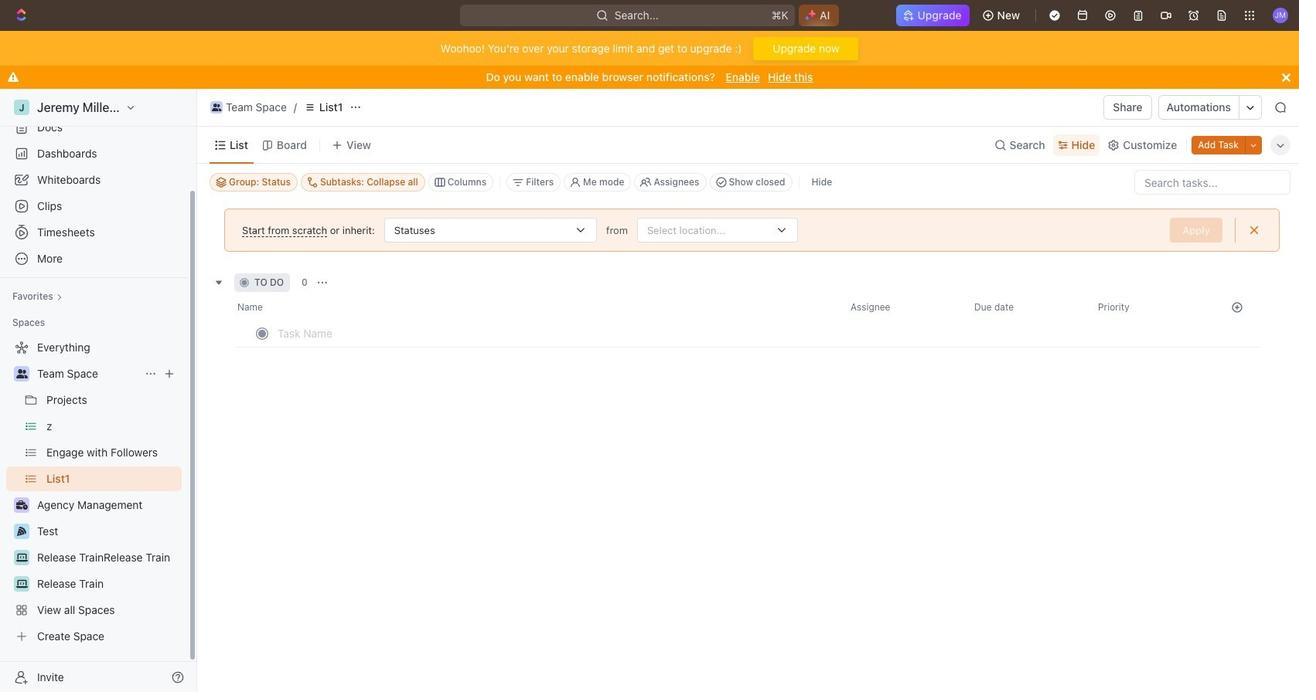 Task type: locate. For each thing, give the bounding box(es) containing it.
tree
[[6, 336, 182, 650]]

0 horizontal spatial user group image
[[16, 370, 27, 379]]

0 vertical spatial laptop code image
[[16, 554, 27, 563]]

1 horizontal spatial user group image
[[212, 104, 221, 111]]

user group image
[[212, 104, 221, 111], [16, 370, 27, 379]]

tree inside sidebar navigation
[[6, 336, 182, 650]]

0 vertical spatial user group image
[[212, 104, 221, 111]]

1 vertical spatial user group image
[[16, 370, 27, 379]]

sidebar navigation
[[0, 89, 200, 693]]

laptop code image
[[16, 554, 27, 563], [16, 580, 27, 589]]

Task Name text field
[[278, 321, 729, 346]]

1 vertical spatial laptop code image
[[16, 580, 27, 589]]

business time image
[[16, 501, 27, 510]]

pizza slice image
[[17, 527, 26, 537]]



Task type: describe. For each thing, give the bounding box(es) containing it.
2 laptop code image from the top
[[16, 580, 27, 589]]

jeremy miller's workspace, , element
[[14, 100, 29, 115]]

1 laptop code image from the top
[[16, 554, 27, 563]]

Search tasks... text field
[[1135, 171, 1290, 194]]



Task type: vqa. For each thing, say whether or not it's contained in the screenshot.
Task Name text box
yes



